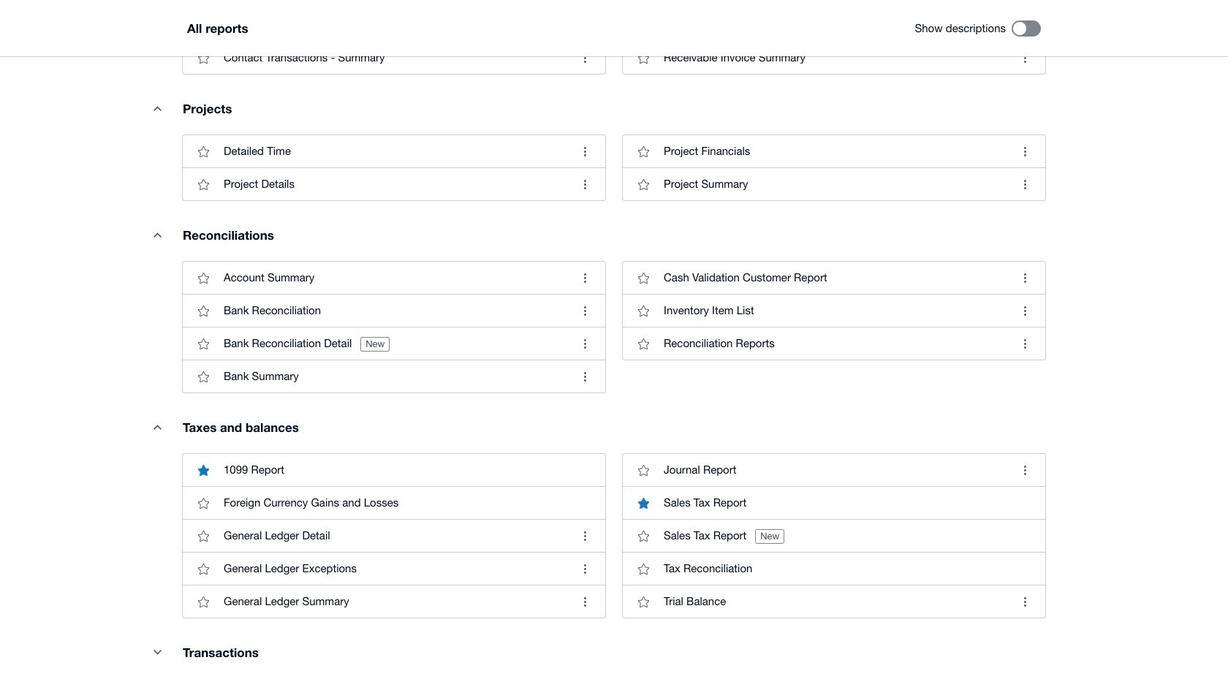 Task type: locate. For each thing, give the bounding box(es) containing it.
1 vertical spatial expand report group image
[[143, 220, 172, 249]]

more options image
[[570, 43, 600, 73], [1010, 43, 1040, 73], [570, 137, 600, 166], [1010, 137, 1040, 166], [570, 170, 600, 199], [570, 263, 600, 293], [570, 296, 600, 326], [570, 329, 600, 358], [570, 362, 600, 391], [570, 587, 600, 617]]

favorite image
[[629, 43, 658, 73], [629, 137, 658, 166], [189, 170, 218, 199], [629, 170, 658, 199], [189, 263, 218, 293], [629, 263, 658, 293], [189, 296, 218, 326], [629, 296, 658, 326], [189, 329, 218, 358], [189, 362, 218, 391], [189, 489, 218, 518], [629, 521, 658, 551], [189, 587, 218, 617], [629, 587, 658, 617]]

more options image
[[1010, 170, 1040, 199], [570, 521, 600, 551], [570, 554, 600, 584]]

0 vertical spatial more options image
[[1010, 170, 1040, 199]]

2 expand report group image from the top
[[143, 220, 172, 249]]

0 vertical spatial expand report group image
[[143, 94, 172, 123]]

expand report group image
[[143, 94, 172, 123], [143, 220, 172, 249]]

remove favorite image
[[189, 456, 218, 485]]

favorite image
[[189, 43, 218, 73], [189, 137, 218, 166], [629, 329, 658, 358], [629, 456, 658, 485], [189, 521, 218, 551], [189, 554, 218, 584], [629, 554, 658, 584]]

1 expand report group image from the top
[[143, 94, 172, 123]]



Task type: vqa. For each thing, say whether or not it's contained in the screenshot.
Expenses
no



Task type: describe. For each thing, give the bounding box(es) containing it.
collapse report group image
[[143, 638, 172, 667]]

1 vertical spatial more options image
[[570, 521, 600, 551]]

expand report group image
[[143, 413, 172, 442]]

remove favorite image
[[629, 489, 658, 518]]

2 vertical spatial more options image
[[570, 554, 600, 584]]



